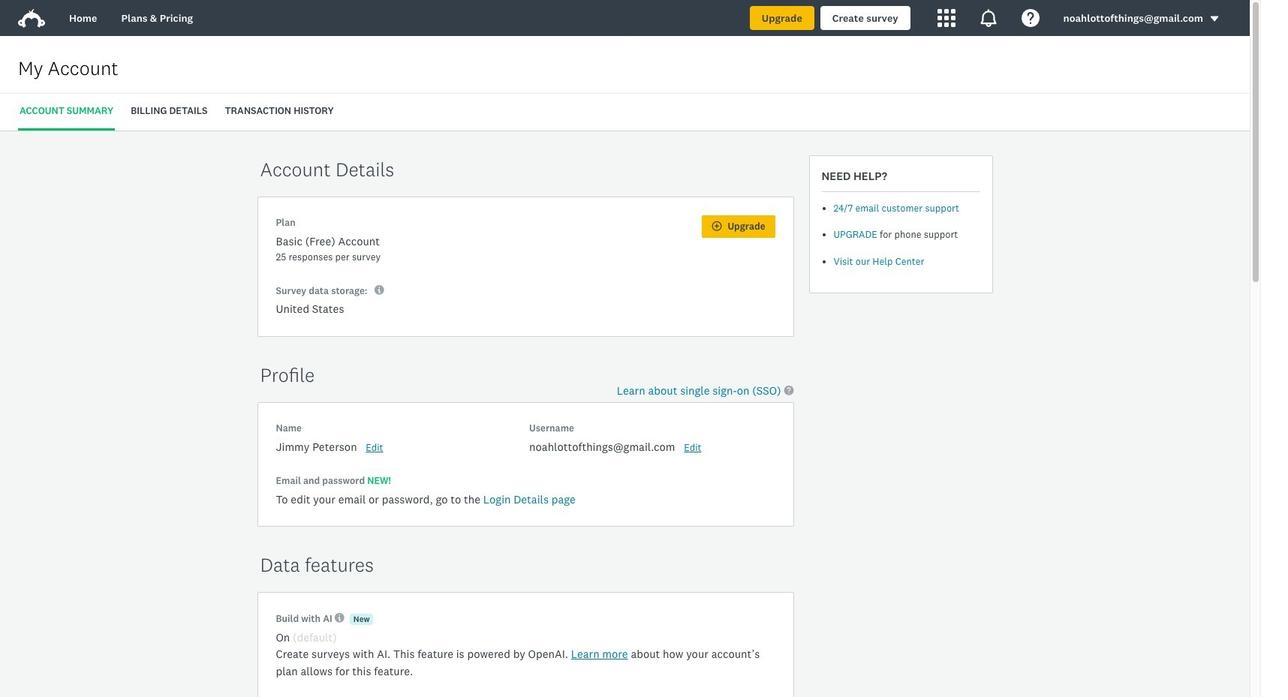Task type: describe. For each thing, give the bounding box(es) containing it.
1 products icon image from the left
[[937, 9, 955, 27]]



Task type: vqa. For each thing, say whether or not it's contained in the screenshot.
1st Products Icon
yes



Task type: locate. For each thing, give the bounding box(es) containing it.
0 horizontal spatial products icon image
[[937, 9, 955, 27]]

2 products icon image from the left
[[980, 9, 998, 27]]

1 horizontal spatial products icon image
[[980, 9, 998, 27]]

help icon image
[[1022, 9, 1040, 27]]

products icon image
[[937, 9, 955, 27], [980, 9, 998, 27]]

surveymonkey logo image
[[18, 9, 45, 28]]

dropdown arrow image
[[1210, 14, 1220, 24]]



